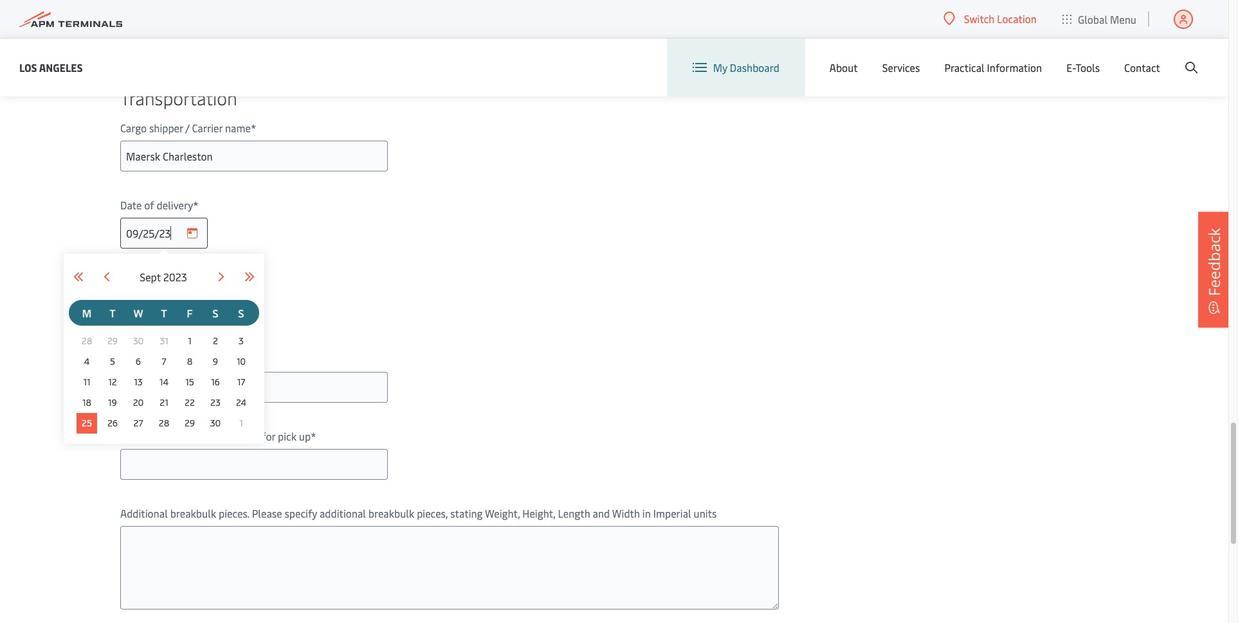 Task type: locate. For each thing, give the bounding box(es) containing it.
1 horizontal spatial 1 link
[[234, 416, 249, 432]]

20
[[133, 397, 144, 409]]

date of departure
[[120, 275, 203, 289]]

29 link down 22 link
[[182, 416, 197, 432]]

imperial
[[653, 507, 691, 521]]

feedback button
[[1198, 212, 1231, 328]]

0 horizontal spatial 1
[[188, 335, 192, 347]]

1 horizontal spatial 30 link
[[208, 416, 223, 432]]

17
[[237, 376, 245, 389]]

and
[[593, 507, 610, 521]]

of left delivery at the top
[[144, 198, 154, 212]]

up
[[299, 430, 311, 444]]

e-tools button
[[1067, 39, 1100, 96]]

31 link
[[156, 334, 172, 349]]

0 vertical spatial date
[[120, 198, 142, 212]]

1 horizontal spatial 28
[[159, 418, 169, 430]]

of
[[144, 198, 154, 212], [144, 275, 154, 289], [149, 353, 159, 367]]

/
[[185, 121, 190, 135]]

30 link up mode
[[131, 334, 146, 349]]

12
[[108, 376, 117, 389]]

27 link
[[131, 416, 146, 432]]

1 vertical spatial 30
[[210, 418, 221, 430]]

0 horizontal spatial t
[[110, 306, 115, 320]]

my dashboard button
[[693, 39, 780, 96]]

Mode of transport text field
[[120, 372, 388, 403]]

global menu button
[[1050, 0, 1150, 38]]

carrier
[[192, 121, 223, 135]]

0 vertical spatial of
[[144, 198, 154, 212]]

10
[[237, 356, 246, 368]]

1 horizontal spatial s
[[238, 306, 244, 320]]

None text field
[[120, 295, 208, 326]]

for
[[262, 430, 275, 444]]

date
[[120, 198, 142, 212], [120, 275, 142, 289]]

of for departure
[[144, 275, 154, 289]]

23 link
[[208, 396, 223, 411]]

2 breakbulk from the left
[[369, 507, 414, 521]]

f
[[187, 306, 193, 320]]

1 vertical spatial 28
[[159, 418, 169, 430]]

1 up transport at the left bottom of the page
[[188, 335, 192, 347]]

16
[[211, 376, 220, 389]]

pieces.
[[219, 507, 249, 521]]

0 vertical spatial 28 link
[[79, 334, 95, 349]]

12 link
[[105, 375, 120, 390]]

14 link
[[156, 375, 172, 390]]

dashboard
[[730, 60, 780, 75]]

1 down '24' link on the left
[[239, 418, 243, 430]]

date for date of delivery
[[120, 198, 142, 212]]

28 link up the "4"
[[79, 334, 95, 349]]

1 breakbulk from the left
[[170, 507, 216, 521]]

los angeles
[[19, 60, 83, 74]]

28 up the "4"
[[82, 335, 92, 347]]

30 up mode
[[133, 335, 144, 347]]

t left w
[[110, 306, 115, 320]]

1 horizontal spatial t
[[161, 306, 167, 320]]

services
[[882, 60, 920, 75]]

mode of transport
[[120, 353, 205, 367]]

0 horizontal spatial s
[[213, 306, 218, 320]]

practical information button
[[945, 39, 1042, 96]]

of left departure
[[144, 275, 154, 289]]

length
[[558, 507, 590, 521]]

departure
[[157, 275, 203, 289]]

3 link
[[234, 334, 249, 349]]

29 for bottommost 29 link
[[185, 418, 195, 430]]

1 link
[[182, 334, 197, 349], [234, 416, 249, 432]]

0 horizontal spatial 28
[[82, 335, 92, 347]]

practical information
[[945, 60, 1042, 75]]

trucking company responsible for pick up
[[120, 430, 311, 444]]

1 vertical spatial 29
[[185, 418, 195, 430]]

1 vertical spatial of
[[144, 275, 154, 289]]

cargo shipper / carrier name
[[120, 121, 251, 135]]

menu
[[1110, 12, 1137, 26]]

schematic
[[120, 8, 168, 22]]

contact
[[1124, 60, 1161, 75]]

1 s from the left
[[213, 306, 218, 320]]

practical
[[945, 60, 985, 75]]

30 link
[[131, 334, 146, 349], [208, 416, 223, 432]]

15 link
[[182, 375, 197, 390]]

1 horizontal spatial 29 link
[[182, 416, 197, 432]]

0 horizontal spatial breakbulk
[[170, 507, 216, 521]]

1 horizontal spatial 29
[[185, 418, 195, 430]]

29 up 5
[[107, 335, 118, 347]]

weight,
[[485, 507, 520, 521]]

8 link
[[182, 354, 197, 370]]

0 horizontal spatial 30 link
[[131, 334, 146, 349]]

28 link
[[79, 334, 95, 349], [156, 416, 172, 432]]

in
[[643, 507, 651, 521]]

29 link
[[105, 334, 120, 349], [182, 416, 197, 432]]

None text field
[[120, 218, 208, 249]]

1 horizontal spatial 1
[[239, 418, 243, 430]]

30 for the top 30 link
[[133, 335, 144, 347]]

30 down 23 link
[[210, 418, 221, 430]]

breakbulk left pieces.
[[170, 507, 216, 521]]

please
[[252, 507, 282, 521]]

mode
[[120, 353, 147, 367]]

transportation
[[120, 86, 237, 110]]

0 horizontal spatial 30
[[133, 335, 144, 347]]

29
[[107, 335, 118, 347], [185, 418, 195, 430]]

28 for leftmost 28 link
[[82, 335, 92, 347]]

1 vertical spatial 1 link
[[234, 416, 249, 432]]

1 horizontal spatial 30
[[210, 418, 221, 430]]

0 vertical spatial 1
[[188, 335, 192, 347]]

0 horizontal spatial 29 link
[[105, 334, 120, 349]]

31
[[160, 335, 168, 347]]

9 link
[[208, 354, 223, 370]]

1 link up transport at the left bottom of the page
[[182, 334, 197, 349]]

0 vertical spatial 28
[[82, 335, 92, 347]]

t left f
[[161, 306, 167, 320]]

date up w
[[120, 275, 142, 289]]

Trucking company responsible for pick up text field
[[120, 450, 388, 481]]

28 link down 21 link
[[156, 416, 172, 432]]

25 link
[[77, 414, 97, 434]]

2
[[213, 335, 218, 347]]

9
[[213, 356, 218, 368]]

3
[[239, 335, 244, 347]]

additional
[[320, 507, 366, 521]]

1 horizontal spatial 28 link
[[156, 416, 172, 432]]

s up 3
[[238, 306, 244, 320]]

e-
[[1067, 60, 1076, 75]]

29 down 22 link
[[185, 418, 195, 430]]

date left delivery at the top
[[120, 198, 142, 212]]

delivery
[[157, 198, 193, 212]]

30 link down 23 link
[[208, 416, 223, 432]]

1 horizontal spatial breakbulk
[[369, 507, 414, 521]]

1 date from the top
[[120, 198, 142, 212]]

w
[[134, 306, 143, 320]]

of left "7"
[[149, 353, 159, 367]]

Additional breakbulk pieces. Please specify additional breakbulk pieces, stating Weight, Height, Length and Width in Imperial units text field
[[120, 527, 779, 610]]

breakbulk left pieces,
[[369, 507, 414, 521]]

0 vertical spatial 29
[[107, 335, 118, 347]]

0 vertical spatial 30
[[133, 335, 144, 347]]

shipper
[[149, 121, 183, 135]]

4 link
[[79, 354, 95, 370]]

8
[[187, 356, 193, 368]]

28 down 21 link
[[159, 418, 169, 430]]

19 link
[[105, 396, 120, 411]]

date for date of departure
[[120, 275, 142, 289]]

0 vertical spatial 30 link
[[131, 334, 146, 349]]

29 link up 5
[[105, 334, 120, 349]]

2 date from the top
[[120, 275, 142, 289]]

1 vertical spatial date
[[120, 275, 142, 289]]

about
[[830, 60, 858, 75]]

1 vertical spatial 28 link
[[156, 416, 172, 432]]

1 link down '24' link on the left
[[234, 416, 249, 432]]

2 vertical spatial of
[[149, 353, 159, 367]]

0 horizontal spatial 1 link
[[182, 334, 197, 349]]

0 horizontal spatial 29
[[107, 335, 118, 347]]

s right f
[[213, 306, 218, 320]]



Task type: describe. For each thing, give the bounding box(es) containing it.
27
[[133, 418, 143, 430]]

Cargo shipper / Carrier name text field
[[120, 141, 388, 172]]

19
[[108, 397, 117, 409]]

stating
[[450, 507, 483, 521]]

5
[[110, 356, 115, 368]]

24 link
[[234, 396, 249, 411]]

2 s from the left
[[238, 306, 244, 320]]

15
[[185, 376, 194, 389]]

cargo
[[120, 121, 147, 135]]

global menu
[[1078, 12, 1137, 26]]

1 vertical spatial 30 link
[[208, 416, 223, 432]]

7 link
[[156, 354, 172, 370]]

13
[[134, 376, 143, 389]]

21
[[160, 397, 168, 409]]

pieces,
[[417, 507, 448, 521]]

26
[[107, 418, 118, 430]]

my dashboard
[[713, 60, 780, 75]]

24
[[236, 397, 246, 409]]

28 for the right 28 link
[[159, 418, 169, 430]]

contact button
[[1124, 39, 1161, 96]]

additional
[[120, 507, 168, 521]]

tools
[[1076, 60, 1100, 75]]

6
[[136, 356, 141, 368]]

width
[[612, 507, 640, 521]]

20 link
[[131, 396, 146, 411]]

e-tools
[[1067, 60, 1100, 75]]

7
[[162, 356, 166, 368]]

global
[[1078, 12, 1108, 26]]

location
[[997, 12, 1037, 26]]

2 t from the left
[[161, 306, 167, 320]]

1 t from the left
[[110, 306, 115, 320]]

22 link
[[182, 396, 197, 411]]

0 vertical spatial 29 link
[[105, 334, 120, 349]]

6 link
[[131, 354, 146, 370]]

30 for 30 link to the bottom
[[210, 418, 221, 430]]

11 link
[[79, 375, 95, 390]]

0 horizontal spatial 28 link
[[79, 334, 95, 349]]

23
[[210, 397, 221, 409]]

information
[[987, 60, 1042, 75]]

18
[[82, 397, 91, 409]]

17 link
[[234, 375, 249, 390]]

14
[[160, 376, 169, 389]]

sept
[[140, 270, 161, 284]]

0 vertical spatial 1 link
[[182, 334, 197, 349]]

company
[[162, 430, 204, 444]]

11
[[83, 376, 90, 389]]

height,
[[523, 507, 556, 521]]

feedback
[[1204, 228, 1225, 297]]

16 link
[[208, 375, 223, 390]]

of for delivery
[[144, 198, 154, 212]]

responsible
[[207, 430, 260, 444]]

2 link
[[208, 334, 223, 349]]

29 for topmost 29 link
[[107, 335, 118, 347]]

18 link
[[79, 396, 95, 411]]

1 vertical spatial 1
[[239, 418, 243, 430]]

13 link
[[131, 375, 146, 390]]

1 vertical spatial 29 link
[[182, 416, 197, 432]]

10 link
[[234, 354, 249, 370]]

angeles
[[39, 60, 83, 74]]

additional breakbulk pieces. please specify additional breakbulk pieces, stating weight, height, length and width in imperial units
[[120, 507, 717, 521]]

name
[[225, 121, 251, 135]]

date of delivery
[[120, 198, 193, 212]]

about button
[[830, 39, 858, 96]]

21 link
[[156, 396, 172, 411]]

of for transport
[[149, 353, 159, 367]]

22
[[185, 397, 195, 409]]

switch location
[[964, 12, 1037, 26]]

my
[[713, 60, 728, 75]]

trucking
[[120, 430, 160, 444]]

los angeles link
[[19, 60, 83, 76]]

specify
[[285, 507, 317, 521]]

switch location button
[[944, 12, 1037, 26]]



Task type: vqa. For each thing, say whether or not it's contained in the screenshot.
News
no



